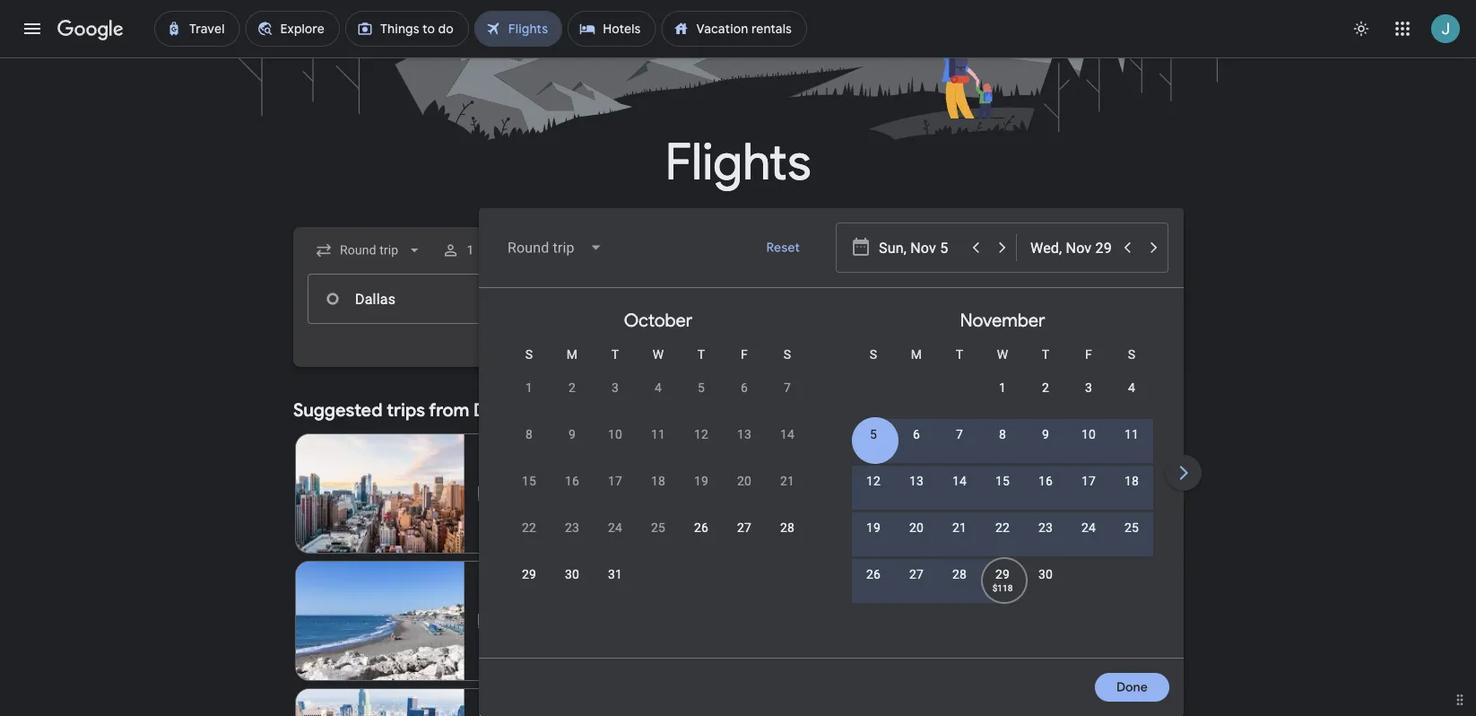 Task type: locate. For each thing, give the bounding box(es) containing it.
16
[[565, 473, 580, 488], [1039, 473, 1053, 488]]

0 horizontal spatial 29
[[522, 567, 537, 581]]

8 right tue, nov 7 "element"
[[1000, 427, 1007, 441]]

25 for wed, oct 25 element
[[651, 520, 666, 535]]

m
[[567, 347, 578, 362], [911, 347, 923, 362]]

19 inside november row group
[[867, 520, 881, 535]]

27
[[737, 520, 752, 535], [910, 567, 924, 581]]

25
[[651, 520, 666, 535], [1125, 520, 1140, 535]]

28 button left $118
[[939, 565, 982, 608]]

tue, oct 17 element
[[608, 472, 623, 490]]

17 inside october row group
[[608, 473, 623, 488]]

t up thu, oct 5 'element' at left bottom
[[698, 347, 705, 362]]

1
[[467, 243, 474, 258], [526, 380, 533, 395], [1000, 380, 1007, 395]]

2 4 button from the left
[[1111, 379, 1154, 422]]

row group
[[1175, 295, 1477, 651]]

19 left fri, oct 20 element
[[694, 473, 709, 488]]

25 right fri, nov 24 element
[[1125, 520, 1140, 535]]

2 29 from the left
[[996, 567, 1010, 581]]

14 for sat, oct 14 element
[[781, 427, 795, 441]]

done
[[1117, 679, 1148, 695]]

25 for sat, nov 25 element
[[1125, 520, 1140, 535]]

29 up 20 – 27,
[[522, 567, 537, 581]]

31 button
[[594, 565, 637, 608]]

8 inside november row group
[[1000, 427, 1007, 441]]

2 for november
[[1043, 380, 1050, 395]]

19 inside october row group
[[694, 473, 709, 488]]

0 horizontal spatial 10
[[608, 427, 623, 441]]

28 inside october row group
[[781, 520, 795, 535]]

3 for october
[[612, 380, 619, 395]]

1 horizontal spatial 21
[[953, 520, 967, 535]]

2 23 from the left
[[1039, 520, 1053, 535]]

1 horizontal spatial 25
[[1125, 520, 1140, 535]]

1 22 button from the left
[[508, 519, 551, 562]]

3 button up the tue, oct 10 'element'
[[594, 379, 637, 422]]

5 inside november row group
[[870, 427, 878, 441]]

row
[[508, 363, 809, 422], [982, 363, 1154, 422], [508, 417, 809, 468], [852, 417, 1154, 468], [508, 464, 809, 515], [852, 464, 1154, 515], [508, 511, 809, 562], [852, 511, 1154, 562], [508, 557, 637, 608], [852, 557, 1068, 608]]

0 horizontal spatial 26
[[694, 520, 709, 535]]

1 horizontal spatial 16
[[1039, 473, 1053, 488]]

25 button
[[637, 519, 680, 562], [1111, 519, 1154, 562]]

1 3 button from the left
[[594, 379, 637, 422]]

4 button
[[637, 379, 680, 422], [1111, 379, 1154, 422]]

3 button
[[594, 379, 637, 422], [1068, 379, 1111, 422]]

3 up explore destinations button
[[1086, 380, 1093, 395]]

10 button up tue, oct 17 element
[[594, 425, 637, 468]]

20 inside october row group
[[737, 473, 752, 488]]

14 button
[[766, 425, 809, 468], [939, 472, 982, 515]]

thu, nov 23 element
[[1039, 519, 1053, 537]]

3 left the wed, oct 4 element
[[612, 380, 619, 395]]

york
[[512, 448, 542, 467]]

1 30 button from the left
[[551, 565, 594, 608]]

row containing 22
[[508, 511, 809, 562]]

0 vertical spatial 26 button
[[680, 519, 723, 562]]

3
[[612, 380, 619, 395], [1086, 380, 1093, 395], [560, 486, 567, 501]]

1 horizontal spatial 13 button
[[895, 472, 939, 515]]

0 horizontal spatial m
[[567, 347, 578, 362]]

24 button
[[594, 519, 637, 562], [1068, 519, 1111, 562]]

10 button up fri, nov 17 element
[[1068, 425, 1111, 468]]

19 button
[[680, 472, 723, 515], [852, 519, 895, 562]]

1 m from the left
[[567, 347, 578, 362]]

9 for thu, nov 9 element
[[1043, 427, 1050, 441]]

30 button
[[551, 565, 594, 608], [1025, 565, 1068, 608]]

row containing 26
[[852, 557, 1068, 608]]

15 down "york"
[[522, 473, 537, 488]]

t up thu, nov 2 element
[[1042, 347, 1050, 362]]

0 horizontal spatial 2 button
[[551, 379, 594, 422]]

sat, nov 25 element
[[1125, 519, 1140, 537]]

f inside november row group
[[1086, 347, 1093, 362]]

20 button up fri, oct 27 element
[[723, 472, 766, 515]]

17 for tue, oct 17 element
[[608, 473, 623, 488]]

6 inside october row group
[[741, 380, 748, 395]]

1 15 from the left
[[522, 473, 537, 488]]

0 vertical spatial 27
[[737, 520, 752, 535]]

wed, nov 8 element
[[1000, 425, 1007, 443]]

78 US dollars text field
[[682, 526, 703, 542]]

1 vertical spatial 21
[[953, 520, 967, 535]]

30
[[565, 567, 580, 581], [1039, 567, 1053, 581]]

1 button for october
[[508, 379, 551, 422]]

1 horizontal spatial 23 button
[[1025, 519, 1068, 562]]

12 left mon, nov 13 element
[[867, 473, 881, 488]]

s up the 'sat, nov 4' element
[[1129, 347, 1136, 362]]

1 15 button from the left
[[508, 472, 551, 515]]

12 right wed, oct 11 element
[[694, 427, 709, 441]]

2 23 button from the left
[[1025, 519, 1068, 562]]

15 inside november row group
[[996, 473, 1010, 488]]

m for october
[[567, 347, 578, 362]]

grid inside flight 'search field'
[[486, 295, 1477, 668]]

2 11 button from the left
[[1111, 425, 1154, 468]]

10 down explore destinations button
[[1082, 427, 1097, 441]]

9
[[569, 427, 576, 441], [1043, 427, 1050, 441]]

1 horizontal spatial 28 button
[[939, 565, 982, 608]]

wed, oct 18 element
[[651, 472, 666, 490]]

1 inside november row group
[[1000, 380, 1007, 395]]

1 horizontal spatial 1 button
[[982, 379, 1025, 422]]

new york dec 4 – 11
[[479, 448, 542, 483]]

0 horizontal spatial 21
[[781, 473, 795, 488]]

grid containing october
[[486, 295, 1477, 668]]

13 button up the mon, nov 20 element
[[895, 472, 939, 515]]

26 inside october row group
[[694, 520, 709, 535]]

10 inside october row group
[[608, 427, 623, 441]]

frontier image down dec
[[479, 486, 493, 501]]

3 inside november row group
[[1086, 380, 1093, 395]]

6 button up mon, nov 13 element
[[895, 425, 939, 468]]

29
[[522, 567, 537, 581], [996, 567, 1010, 581]]

1 23 button from the left
[[551, 519, 594, 562]]

1 horizontal spatial 30 button
[[1025, 565, 1068, 608]]

26 for sun, nov 26 "element"
[[867, 567, 881, 581]]

1 10 from the left
[[608, 427, 623, 441]]

1 horizontal spatial m
[[911, 347, 923, 362]]

1 11 button from the left
[[637, 425, 680, 468]]

1 8 button from the left
[[508, 425, 551, 468]]

2 9 from the left
[[1043, 427, 1050, 441]]

13 right the thu, oct 12 element
[[737, 427, 752, 441]]

frontier image down "jan"
[[479, 614, 493, 628]]

1 horizontal spatial 21 button
[[939, 519, 982, 562]]

frontier image
[[479, 486, 493, 501], [479, 614, 493, 628]]

w up the wed, oct 4 element
[[653, 347, 664, 362]]

11 button
[[637, 425, 680, 468], [1111, 425, 1154, 468]]

25 button left $78
[[637, 519, 680, 562]]

2 f from the left
[[1086, 347, 1093, 362]]

2 22 from the left
[[996, 520, 1010, 535]]

tue, oct 10 element
[[608, 425, 623, 443]]

0 horizontal spatial 21 button
[[766, 472, 809, 515]]

wed, oct 4 element
[[655, 379, 662, 397]]

2 15 from the left
[[996, 473, 1010, 488]]

1 horizontal spatial 10
[[1082, 427, 1097, 441]]

24 inside october row group
[[608, 520, 623, 535]]

1 8 from the left
[[526, 427, 533, 441]]

2 4 from the left
[[1129, 380, 1136, 395]]

12 button
[[680, 425, 723, 468], [852, 472, 895, 515]]

11 inside october row group
[[651, 427, 666, 441]]

0 vertical spatial 12 button
[[680, 425, 723, 468]]

8 button up sun, oct 15 element
[[508, 425, 551, 468]]

1 horizontal spatial 1
[[526, 380, 533, 395]]

0 horizontal spatial 30
[[565, 567, 580, 581]]

5 button
[[680, 379, 723, 422], [852, 425, 895, 468]]

14
[[781, 427, 795, 441], [953, 473, 967, 488]]

24 button right thu, nov 23 element
[[1068, 519, 1111, 562]]

sun, nov 19 element
[[867, 519, 881, 537]]

sun, nov 5, departure date. element
[[870, 425, 878, 443]]

4 up destinations
[[1129, 380, 1136, 395]]

3 button for october
[[594, 379, 637, 422]]

24 right thu, nov 23 element
[[1082, 520, 1097, 535]]

s up sun, nov 5, departure date. 'element'
[[870, 347, 878, 362]]

0 vertical spatial 21 button
[[766, 472, 809, 515]]

1 4 button from the left
[[637, 379, 680, 422]]

30 inside october row group
[[565, 567, 580, 581]]

1 horizontal spatial 5 button
[[852, 425, 895, 468]]

9 down explore on the bottom
[[1043, 427, 1050, 441]]

1 horizontal spatial 24 button
[[1068, 519, 1111, 562]]

5 button up the thu, oct 12 element
[[680, 379, 723, 422]]

1 horizontal spatial 3
[[612, 380, 619, 395]]

11 right the tue, oct 10 'element'
[[651, 427, 666, 441]]

0 horizontal spatial 1 button
[[508, 379, 551, 422]]

26 button
[[680, 519, 723, 562], [852, 565, 895, 608]]

1 horizontal spatial 9
[[1043, 427, 1050, 441]]

13 inside october row group
[[737, 427, 752, 441]]

2 9 button from the left
[[1025, 425, 1068, 468]]

25 inside november row group
[[1125, 520, 1140, 535]]

18 inside october row group
[[651, 473, 666, 488]]

14 inside october row group
[[781, 427, 795, 441]]

7 for tue, nov 7 "element"
[[956, 427, 964, 441]]

6 down search
[[741, 380, 748, 395]]

4
[[655, 380, 662, 395], [1129, 380, 1136, 395]]

2 inside october row group
[[569, 380, 576, 395]]

1 f from the left
[[741, 347, 748, 362]]

5 button up sun, nov 12 'element' at bottom
[[852, 425, 895, 468]]

27 for mon, nov 27 element
[[910, 567, 924, 581]]

1 horizontal spatial 14 button
[[939, 472, 982, 515]]

23 for mon, oct 23 element
[[565, 520, 580, 535]]

0 vertical spatial 6
[[741, 380, 748, 395]]

2 m from the left
[[911, 347, 923, 362]]

16 for thu, nov 16 'element' at the bottom of the page
[[1039, 473, 1053, 488]]

5 left mon, nov 6 element
[[870, 427, 878, 441]]

0 horizontal spatial 30 button
[[551, 565, 594, 608]]

18 button up sat, nov 25 element
[[1111, 472, 1154, 515]]

22 button
[[508, 519, 551, 562], [982, 519, 1025, 562]]

1 frontier image from the top
[[479, 486, 493, 501]]

2 button
[[551, 379, 594, 422], [1025, 379, 1068, 422]]

0 vertical spatial 26
[[694, 520, 709, 535]]

w up wed, nov 1 element
[[997, 347, 1009, 362]]

20 – 27,
[[503, 595, 549, 610]]

2 inside november row group
[[1043, 380, 1050, 395]]

3 hr 19 min
[[560, 486, 625, 501]]

2 17 from the left
[[1082, 473, 1097, 488]]

17 button inside october row group
[[594, 472, 637, 515]]

row containing 12
[[852, 464, 1154, 515]]

9 inside october row group
[[569, 427, 576, 441]]

14 inside november row group
[[953, 473, 967, 488]]

0 horizontal spatial 3 button
[[594, 379, 637, 422]]

20 inside november row group
[[910, 520, 924, 535]]

tue, oct 3 element
[[612, 379, 619, 397]]

26 button left fri, oct 27 element
[[680, 519, 723, 562]]

14 right fri, oct 13 element
[[781, 427, 795, 441]]

1 horizontal spatial 18 button
[[1111, 472, 1154, 515]]

t
[[612, 347, 619, 362], [698, 347, 705, 362], [956, 347, 964, 362], [1042, 347, 1050, 362]]

29 inside the 29 $118
[[996, 567, 1010, 581]]

17 button
[[594, 472, 637, 515], [1068, 472, 1111, 515]]

m inside row group
[[911, 347, 923, 362]]

1 horizontal spatial 5
[[870, 427, 878, 441]]

13 left tue, nov 14 element
[[910, 473, 924, 488]]

23 button
[[551, 519, 594, 562], [1025, 519, 1068, 562]]

dallas
[[474, 398, 523, 421]]

18 button up wed, oct 25 element
[[637, 472, 680, 515]]

1 w from the left
[[653, 347, 664, 362]]

2 s from the left
[[784, 347, 792, 362]]

3 left hr
[[560, 486, 567, 501]]

9 button
[[551, 425, 594, 468], [1025, 425, 1068, 468]]

1 18 button from the left
[[637, 472, 680, 515]]

22
[[522, 520, 537, 535], [996, 520, 1010, 535]]

1 horizontal spatial 17 button
[[1068, 472, 1111, 515]]

1 24 from the left
[[608, 520, 623, 535]]

, 118 us dollars element
[[993, 582, 1013, 593]]

18
[[651, 473, 666, 488], [1125, 473, 1140, 488]]

0 horizontal spatial 8 button
[[508, 425, 551, 468]]

26 inside november row group
[[867, 567, 881, 581]]

0 horizontal spatial 27
[[737, 520, 752, 535]]

w inside november row group
[[997, 347, 1009, 362]]

24 inside november row group
[[1082, 520, 1097, 535]]

0 horizontal spatial 12
[[694, 427, 709, 441]]

new
[[479, 448, 509, 467]]

1 vertical spatial 7
[[956, 427, 964, 441]]

tue, nov 14 element
[[953, 472, 967, 490]]

18 right tue, oct 17 element
[[651, 473, 666, 488]]

0 vertical spatial 6 button
[[723, 379, 766, 422]]

swap origin and destination. image
[[554, 288, 575, 310]]

3 button for november
[[1068, 379, 1111, 422]]

10 button
[[594, 425, 637, 468], [1068, 425, 1111, 468]]

27 button
[[723, 519, 766, 562], [895, 565, 939, 608]]

24 button up the 31
[[594, 519, 637, 562]]

17
[[608, 473, 623, 488], [1082, 473, 1097, 488]]

22 for wed, nov 22 element at the bottom of page
[[996, 520, 1010, 535]]

1 horizontal spatial 16 button
[[1025, 472, 1068, 515]]

mon, nov 13 element
[[910, 472, 924, 490]]

0 vertical spatial 13 button
[[723, 425, 766, 468]]

1 horizontal spatial 30
[[1039, 567, 1053, 581]]

29 up $118
[[996, 567, 1010, 581]]

1 1 button from the left
[[508, 379, 551, 422]]

29 inside button
[[522, 567, 537, 581]]

thu, oct 5 element
[[698, 379, 705, 397]]

7 button
[[766, 379, 809, 422], [939, 425, 982, 468]]

0 horizontal spatial 18
[[651, 473, 666, 488]]

16 button
[[551, 472, 594, 515], [1025, 472, 1068, 515]]

25 inside october row group
[[651, 520, 666, 535]]

31
[[608, 567, 623, 581]]

4 button up sat, nov 11 element
[[1111, 379, 1154, 422]]

2 30 button from the left
[[1025, 565, 1068, 608]]

from
[[429, 398, 470, 421]]

4 t from the left
[[1042, 347, 1050, 362]]

mon, oct 30 element
[[565, 565, 580, 583]]

1 vertical spatial frontier image
[[479, 614, 493, 628]]

5 button inside november row group
[[852, 425, 895, 468]]

orlando jan 20 – 27, 2024
[[479, 576, 581, 610]]

destinations
[[1088, 402, 1162, 418]]

2 18 button from the left
[[1111, 472, 1154, 515]]

22 left thu, nov 23 element
[[996, 520, 1010, 535]]

12 button up thu, oct 19 element
[[680, 425, 723, 468]]

8 button
[[508, 425, 551, 468], [982, 425, 1025, 468]]

4 inside november row group
[[1129, 380, 1136, 395]]

22 inside november row group
[[996, 520, 1010, 535]]

1 horizontal spatial 22
[[996, 520, 1010, 535]]

13 for mon, nov 13 element
[[910, 473, 924, 488]]

1 horizontal spatial 8
[[1000, 427, 1007, 441]]

21 button
[[766, 472, 809, 515], [939, 519, 982, 562]]

20
[[737, 473, 752, 488], [910, 520, 924, 535]]

0 horizontal spatial 20 button
[[723, 472, 766, 515]]

f up fri, nov 3 element
[[1086, 347, 1093, 362]]

2 3 button from the left
[[1068, 379, 1111, 422]]

1 vertical spatial 26 button
[[852, 565, 895, 608]]

30 for mon, oct 30 element
[[565, 567, 580, 581]]

23 inside november row group
[[1039, 520, 1053, 535]]

11 button up sat, nov 18 element
[[1111, 425, 1154, 468]]

17 button inside november row group
[[1068, 472, 1111, 515]]

13 inside november row group
[[910, 473, 924, 488]]

1 button
[[508, 379, 551, 422], [982, 379, 1025, 422]]

s up sat, oct 7 element
[[784, 347, 792, 362]]

1 vertical spatial 28
[[953, 567, 967, 581]]

21 for the sat, oct 21 element
[[781, 473, 795, 488]]

12
[[694, 427, 709, 441], [867, 473, 881, 488]]

1 23 from the left
[[565, 520, 580, 535]]

9 for mon, oct 9 element
[[569, 427, 576, 441]]

1 horizontal spatial 20
[[910, 520, 924, 535]]

5 button inside october row group
[[680, 379, 723, 422]]

1 29 from the left
[[522, 567, 537, 581]]

18 right fri, nov 17 element
[[1125, 473, 1140, 488]]

row containing 8
[[508, 417, 809, 468]]

0 horizontal spatial 14 button
[[766, 425, 809, 468]]

w inside october row group
[[653, 347, 664, 362]]

12 for the thu, oct 12 element
[[694, 427, 709, 441]]

fri, nov 10 element
[[1082, 425, 1097, 443]]

2 18 from the left
[[1125, 473, 1140, 488]]

$38
[[682, 653, 703, 669]]

2 24 from the left
[[1082, 520, 1097, 535]]

sat, oct 7 element
[[784, 379, 791, 397]]

14 button up tue, nov 21 element
[[939, 472, 982, 515]]

f inside october row group
[[741, 347, 748, 362]]

9 inside november row group
[[1043, 427, 1050, 441]]

row containing 15
[[508, 464, 809, 515]]

18 button
[[637, 472, 680, 515], [1111, 472, 1154, 515]]

0 horizontal spatial 12 button
[[680, 425, 723, 468]]

27 inside october row group
[[737, 520, 752, 535]]

$78
[[682, 526, 703, 542]]

7 inside november row group
[[956, 427, 964, 441]]

1 vertical spatial 7 button
[[939, 425, 982, 468]]

1 horizontal spatial 7
[[956, 427, 964, 441]]

4 button up wed, oct 11 element
[[637, 379, 680, 422]]

2 button for november
[[1025, 379, 1068, 422]]

1 vertical spatial 27
[[910, 567, 924, 581]]

6 left tue, nov 7 "element"
[[913, 427, 921, 441]]

9 left the tue, oct 10 'element'
[[569, 427, 576, 441]]

1 17 from the left
[[608, 473, 623, 488]]

0 horizontal spatial 19
[[585, 486, 600, 501]]

8 for sun, oct 8 element
[[526, 427, 533, 441]]

0 horizontal spatial 18 button
[[637, 472, 680, 515]]

11 down destinations
[[1125, 427, 1140, 441]]

2 8 from the left
[[1000, 427, 1007, 441]]

10 for the tue, oct 10 'element'
[[608, 427, 623, 441]]

28 button inside november row group
[[939, 565, 982, 608]]

5 left fri, oct 6 element
[[698, 380, 705, 395]]

t down november at the top of page
[[956, 347, 964, 362]]

27 button right thu, oct 26 element
[[723, 519, 766, 562]]

1 horizontal spatial 10 button
[[1068, 425, 1111, 468]]

1 9 from the left
[[569, 427, 576, 441]]

1 17 button from the left
[[594, 472, 637, 515]]

8 inside october row group
[[526, 427, 533, 441]]

november row group
[[831, 295, 1175, 651]]

26 right wed, oct 25 element
[[694, 520, 709, 535]]

1 22 from the left
[[522, 520, 537, 535]]

2 button up mon, oct 9 element
[[551, 379, 594, 422]]

m down departure text field
[[911, 347, 923, 362]]

1 horizontal spatial 15
[[996, 473, 1010, 488]]

2 10 from the left
[[1082, 427, 1097, 441]]

23 button up thu, nov 30 element
[[1025, 519, 1068, 562]]

15 inside october row group
[[522, 473, 537, 488]]

s
[[526, 347, 533, 362], [784, 347, 792, 362], [870, 347, 878, 362], [1129, 347, 1136, 362]]

23
[[565, 520, 580, 535], [1039, 520, 1053, 535]]

15 for sun, oct 15 element
[[522, 473, 537, 488]]

1 horizontal spatial 2
[[1043, 380, 1050, 395]]

20 right thu, oct 19 element
[[737, 473, 752, 488]]

3 inside october row group
[[612, 380, 619, 395]]

0 horizontal spatial 2
[[569, 380, 576, 395]]

grid
[[486, 295, 1477, 668]]

7 button up tue, nov 14 element
[[939, 425, 982, 468]]

22 button up wed, nov 29, return date. 'element'
[[982, 519, 1025, 562]]

16 inside october row group
[[565, 473, 580, 488]]

mon, oct 16 element
[[565, 472, 580, 490]]

7 button inside october row group
[[766, 379, 809, 422]]

25 left $78
[[651, 520, 666, 535]]

1 30 from the left
[[565, 567, 580, 581]]

13
[[737, 427, 752, 441], [910, 473, 924, 488]]

22 button up sun, oct 29 element
[[508, 519, 551, 562]]

1 10 button from the left
[[594, 425, 637, 468]]

18 inside november row group
[[1125, 473, 1140, 488]]

29 for 29
[[522, 567, 537, 581]]

11 button inside november row group
[[1111, 425, 1154, 468]]

thu, nov 2 element
[[1043, 379, 1050, 397]]

8 up "york"
[[526, 427, 533, 441]]

4 s from the left
[[1129, 347, 1136, 362]]

1 9 button from the left
[[551, 425, 594, 468]]

f
[[741, 347, 748, 362], [1086, 347, 1093, 362]]

17 inside november row group
[[1082, 473, 1097, 488]]

1 vertical spatial 27 button
[[895, 565, 939, 608]]

23 for thu, nov 23 element
[[1039, 520, 1053, 535]]

1 horizontal spatial 12
[[867, 473, 881, 488]]

6 inside november row group
[[913, 427, 921, 441]]

2 button up thu, nov 9 element
[[1025, 379, 1068, 422]]

21
[[781, 473, 795, 488], [953, 520, 967, 535]]

1 inside october row group
[[526, 380, 533, 395]]

5 inside october row group
[[698, 380, 705, 395]]

sun, oct 22 element
[[522, 519, 537, 537]]

6
[[741, 380, 748, 395], [913, 427, 921, 441]]

w
[[653, 347, 664, 362], [997, 347, 1009, 362]]

7 left the wed, nov 8 element
[[956, 427, 964, 441]]

1 4 from the left
[[655, 380, 662, 395]]

10
[[608, 427, 623, 441], [1082, 427, 1097, 441]]

1 25 from the left
[[651, 520, 666, 535]]

14 button up the sat, oct 21 element
[[766, 425, 809, 468]]

19
[[694, 473, 709, 488], [585, 486, 600, 501], [867, 520, 881, 535]]

19 left the mon, nov 20 element
[[867, 520, 881, 535]]

2 2 button from the left
[[1025, 379, 1068, 422]]

0 horizontal spatial 10 button
[[594, 425, 637, 468]]

10 inside november row group
[[1082, 427, 1097, 441]]

5
[[698, 380, 705, 395], [870, 427, 878, 441]]

28 right fri, oct 27 element
[[781, 520, 795, 535]]

30 inside november row group
[[1039, 567, 1053, 581]]

0 horizontal spatial 5
[[698, 380, 705, 395]]

tue, nov 21 element
[[953, 519, 967, 537]]

3 t from the left
[[956, 347, 964, 362]]

1 horizontal spatial 4
[[1129, 380, 1136, 395]]

15 button
[[508, 472, 551, 515], [982, 472, 1025, 515]]

17 button up tue, oct 24 element
[[594, 472, 637, 515]]

28 button
[[766, 519, 809, 562], [939, 565, 982, 608]]

8 button up wed, nov 15 element
[[982, 425, 1025, 468]]

26 button inside november row group
[[852, 565, 895, 608]]

11
[[651, 427, 666, 441], [1125, 427, 1140, 441]]

1 vertical spatial 6 button
[[895, 425, 939, 468]]

t up tue, oct 3 element
[[612, 347, 619, 362]]

4 button for october
[[637, 379, 680, 422]]

0 horizontal spatial 17 button
[[594, 472, 637, 515]]

3 button up fri, nov 10 element
[[1068, 379, 1111, 422]]

0 horizontal spatial 16 button
[[551, 472, 594, 515]]

2 horizontal spatial 19
[[867, 520, 881, 535]]

0 horizontal spatial 9 button
[[551, 425, 594, 468]]

1 for october
[[526, 380, 533, 395]]

0 vertical spatial 20 button
[[723, 472, 766, 515]]

4 right tue, oct 3 element
[[655, 380, 662, 395]]

13 for fri, oct 13 element
[[737, 427, 752, 441]]

2 16 from the left
[[1039, 473, 1053, 488]]

23 down hr
[[565, 520, 580, 535]]

19 button up thu, oct 26 element
[[680, 472, 723, 515]]

2 11 from the left
[[1125, 427, 1140, 441]]

2 w from the left
[[997, 347, 1009, 362]]

0 vertical spatial 13
[[737, 427, 752, 441]]

1 horizontal spatial 2 button
[[1025, 379, 1068, 422]]

12 for sun, nov 12 'element' at bottom
[[867, 473, 881, 488]]

12 inside october row group
[[694, 427, 709, 441]]

2 2 from the left
[[1043, 380, 1050, 395]]

1 horizontal spatial w
[[997, 347, 1009, 362]]

28 button inside october row group
[[766, 519, 809, 562]]

f for november
[[1086, 347, 1093, 362]]

26
[[694, 520, 709, 535], [867, 567, 881, 581]]

2024
[[552, 595, 581, 610]]

13 button
[[723, 425, 766, 468], [895, 472, 939, 515]]

0 horizontal spatial 17
[[608, 473, 623, 488]]

mon, oct 9 element
[[569, 425, 576, 443]]

23 right wed, nov 22 element at the bottom of page
[[1039, 520, 1053, 535]]

6 button
[[723, 379, 766, 422], [895, 425, 939, 468]]

0 vertical spatial 14 button
[[766, 425, 809, 468]]

f for october
[[741, 347, 748, 362]]

1 t from the left
[[612, 347, 619, 362]]

21 button inside november row group
[[939, 519, 982, 562]]

28
[[781, 520, 795, 535], [953, 567, 967, 581]]

sun, nov 12 element
[[867, 472, 881, 490]]

6 for mon, nov 6 element
[[913, 427, 921, 441]]

thu, nov 9 element
[[1043, 425, 1050, 443]]

24 for fri, nov 24 element
[[1082, 520, 1097, 535]]

1 2 button from the left
[[551, 379, 594, 422]]

28 inside november row group
[[953, 567, 967, 581]]

1 11 from the left
[[651, 427, 666, 441]]

1 16 from the left
[[565, 473, 580, 488]]

1 18 from the left
[[651, 473, 666, 488]]

7
[[784, 380, 791, 395], [956, 427, 964, 441]]

1 button up sun, oct 8 element
[[508, 379, 551, 422]]

19 right hr
[[585, 486, 600, 501]]

2 up explore on the bottom
[[1043, 380, 1050, 395]]

None text field
[[308, 274, 561, 324]]

fri, oct 13 element
[[737, 425, 752, 443]]

2
[[569, 380, 576, 395], [1043, 380, 1050, 395]]

0 horizontal spatial 3
[[560, 486, 567, 501]]

2 1 button from the left
[[982, 379, 1025, 422]]

21 right fri, oct 20 element
[[781, 473, 795, 488]]

search button
[[691, 347, 786, 383]]

0 horizontal spatial 5 button
[[680, 379, 723, 422]]

wed, oct 25 element
[[651, 519, 666, 537]]

2 17 button from the left
[[1068, 472, 1111, 515]]

2 frontier image from the top
[[479, 614, 493, 628]]

14 left wed, nov 15 element
[[953, 473, 967, 488]]

17 right hr
[[608, 473, 623, 488]]

fri, oct 6 element
[[741, 379, 748, 397]]

5 for thu, oct 5 'element' at left bottom
[[698, 380, 705, 395]]

24 for tue, oct 24 element
[[608, 520, 623, 535]]

None field
[[493, 226, 618, 269], [308, 234, 431, 266], [493, 226, 618, 269], [308, 234, 431, 266]]

1 horizontal spatial 29
[[996, 567, 1010, 581]]

reset button
[[745, 226, 822, 269]]

m inside october row group
[[567, 347, 578, 362]]

2 horizontal spatial 3
[[1086, 380, 1093, 395]]

19 inside suggested trips from dallas "region"
[[585, 486, 600, 501]]

8 for the wed, nov 8 element
[[1000, 427, 1007, 441]]

23 inside october row group
[[565, 520, 580, 535]]

0 vertical spatial 14
[[781, 427, 795, 441]]

0 horizontal spatial 24 button
[[594, 519, 637, 562]]

23 button up mon, oct 30 element
[[551, 519, 594, 562]]

2 30 from the left
[[1039, 567, 1053, 581]]

mon, oct 23 element
[[565, 519, 580, 537]]

fri, nov 17 element
[[1082, 472, 1097, 490]]

8
[[526, 427, 533, 441], [1000, 427, 1007, 441]]

flights
[[665, 131, 811, 194]]

7 inside october row group
[[784, 380, 791, 395]]

16 button up thu, nov 23 element
[[1025, 472, 1068, 515]]

15
[[522, 473, 537, 488], [996, 473, 1010, 488]]

24
[[608, 520, 623, 535], [1082, 520, 1097, 535]]

7 button up sat, oct 14 element
[[766, 379, 809, 422]]

19 button up sun, nov 26 "element"
[[852, 519, 895, 562]]

11 for wed, oct 11 element
[[651, 427, 666, 441]]

wed, nov 1 element
[[1000, 379, 1007, 397]]

28 button right fri, oct 27 element
[[766, 519, 809, 562]]

1 2 from the left
[[569, 380, 576, 395]]

0 horizontal spatial 8
[[526, 427, 533, 441]]

7 right fri, oct 6 element
[[784, 380, 791, 395]]

11 inside november row group
[[1125, 427, 1140, 441]]

9 button up mon, oct 16 element at the left of page
[[551, 425, 594, 468]]

4 button for november
[[1111, 379, 1154, 422]]

12 inside november row group
[[867, 473, 881, 488]]

done button
[[1096, 666, 1170, 709]]

2 25 from the left
[[1125, 520, 1140, 535]]

27 inside november row group
[[910, 567, 924, 581]]

29 $118
[[993, 567, 1013, 593]]

27 left sat, oct 28 element
[[737, 520, 752, 535]]

f up fri, oct 6 element
[[741, 347, 748, 362]]

0 vertical spatial 5
[[698, 380, 705, 395]]

18 for sat, nov 18 element
[[1125, 473, 1140, 488]]

20 button
[[723, 472, 766, 515], [895, 519, 939, 562]]

1 horizontal spatial 8 button
[[982, 425, 1025, 468]]

0 horizontal spatial 16
[[565, 473, 580, 488]]

4 inside october row group
[[655, 380, 662, 395]]

1 horizontal spatial 26
[[867, 567, 881, 581]]

13 button up fri, oct 20 element
[[723, 425, 766, 468]]

21 inside november row group
[[953, 520, 967, 535]]

21 inside october row group
[[781, 473, 795, 488]]

16 inside november row group
[[1039, 473, 1053, 488]]

0 vertical spatial frontier image
[[479, 486, 493, 501]]

22 inside october row group
[[522, 520, 537, 535]]



Task type: describe. For each thing, give the bounding box(es) containing it.
wed, nov 29, return date. element
[[996, 565, 1010, 583]]

suggested trips from dallas region
[[293, 389, 1183, 716]]

27 for fri, oct 27 element
[[737, 520, 752, 535]]

28 for sat, oct 28 element
[[781, 520, 795, 535]]

next image
[[1163, 451, 1206, 494]]

row containing 29
[[508, 557, 637, 608]]

4 for october
[[655, 380, 662, 395]]

2 t from the left
[[698, 347, 705, 362]]

thu, nov 16 element
[[1039, 472, 1053, 490]]

22 for "sun, oct 22" element
[[522, 520, 537, 535]]

1 s from the left
[[526, 347, 533, 362]]

19 for 19 button to the right
[[867, 520, 881, 535]]

2 22 button from the left
[[982, 519, 1025, 562]]

trips
[[387, 398, 425, 421]]

thu, oct 26 element
[[694, 519, 709, 537]]

5 for sun, nov 5, departure date. 'element'
[[870, 427, 878, 441]]

Departure text field
[[878, 275, 1002, 323]]

0 horizontal spatial 6 button
[[723, 379, 766, 422]]

tue, oct 24 element
[[608, 519, 623, 537]]

1 button for november
[[982, 379, 1025, 422]]

1 inside popup button
[[467, 243, 474, 258]]

Return text field
[[1031, 223, 1113, 272]]

wed, nov 22 element
[[996, 519, 1010, 537]]

2 button for october
[[551, 379, 594, 422]]

explore
[[1041, 402, 1085, 418]]

14 for tue, nov 14 element
[[953, 473, 967, 488]]

4 for november
[[1129, 380, 1136, 395]]

tue, oct 31 element
[[608, 565, 623, 583]]

10 for fri, nov 10 element
[[1082, 427, 1097, 441]]

1 button
[[435, 229, 506, 272]]

thu, oct 19 element
[[694, 472, 709, 490]]

fri, nov 3 element
[[1086, 379, 1093, 397]]

2 24 button from the left
[[1068, 519, 1111, 562]]

7 for sat, oct 7 element
[[784, 380, 791, 395]]

october row group
[[486, 295, 831, 651]]

search
[[730, 357, 772, 373]]

sat, oct 28 element
[[781, 519, 795, 537]]

sun, oct 29 element
[[522, 565, 537, 583]]

Return text field
[[1030, 275, 1154, 323]]

mon, nov 27 element
[[910, 565, 924, 583]]

26 for thu, oct 26 element
[[694, 520, 709, 535]]

1 horizontal spatial 6 button
[[895, 425, 939, 468]]

30 for thu, nov 30 element
[[1039, 567, 1053, 581]]

october
[[624, 309, 693, 332]]

2 25 button from the left
[[1111, 519, 1154, 562]]

16 for mon, oct 16 element at the left of page
[[565, 473, 580, 488]]

1 horizontal spatial 19 button
[[852, 519, 895, 562]]

$118
[[993, 582, 1013, 593]]

18 for the wed, oct 18 element
[[651, 473, 666, 488]]

min
[[603, 486, 625, 501]]

w for october
[[653, 347, 664, 362]]

20 for the mon, nov 20 element
[[910, 520, 924, 535]]

mon, oct 2 element
[[569, 379, 576, 397]]

sun, oct 8 element
[[526, 425, 533, 443]]

explore destinations button
[[1019, 396, 1183, 424]]

m for november
[[911, 347, 923, 362]]

sun, oct 1 element
[[526, 379, 533, 397]]

Flight search field
[[279, 208, 1477, 716]]

21 for tue, nov 21 element
[[953, 520, 967, 535]]

2 10 button from the left
[[1068, 425, 1111, 468]]

11 button inside october row group
[[637, 425, 680, 468]]

main menu image
[[22, 18, 43, 39]]

0 horizontal spatial 26 button
[[680, 519, 723, 562]]

21 button inside october row group
[[766, 472, 809, 515]]

fri, oct 27 element
[[737, 519, 752, 537]]

2 8 button from the left
[[982, 425, 1025, 468]]

mon, nov 6 element
[[913, 425, 921, 443]]

2 15 button from the left
[[982, 472, 1025, 515]]

row containing 5
[[852, 417, 1154, 468]]

29 for 29 $118
[[996, 567, 1010, 581]]

tue, nov 28 element
[[953, 565, 967, 583]]

change appearance image
[[1341, 7, 1384, 50]]

11 for sat, nov 11 element
[[1125, 427, 1140, 441]]

2 16 button from the left
[[1025, 472, 1068, 515]]

1 horizontal spatial 27 button
[[895, 565, 939, 608]]

38 US dollars text field
[[682, 653, 703, 669]]

explore destinations
[[1041, 402, 1162, 418]]

fri, oct 20 element
[[737, 472, 752, 490]]

wed, nov 15 element
[[996, 472, 1010, 490]]

1 horizontal spatial 20 button
[[895, 519, 939, 562]]

fri, nov 24 element
[[1082, 519, 1097, 537]]

0 horizontal spatial 27 button
[[723, 519, 766, 562]]

28 for "tue, nov 28" element at the right of the page
[[953, 567, 967, 581]]

3 inside suggested trips from dallas "region"
[[560, 486, 567, 501]]

tue, nov 7 element
[[956, 425, 964, 443]]

4 – 11
[[504, 468, 540, 483]]

6 for fri, oct 6 element
[[741, 380, 748, 395]]

hr
[[571, 486, 582, 501]]

2 for october
[[569, 380, 576, 395]]

sat, oct 21 element
[[781, 472, 795, 490]]

row containing 19
[[852, 511, 1154, 562]]

sat, oct 14 element
[[781, 425, 795, 443]]

20 for fri, oct 20 element
[[737, 473, 752, 488]]

wed, oct 11 element
[[651, 425, 666, 443]]

w for november
[[997, 347, 1009, 362]]

1 for november
[[1000, 380, 1007, 395]]

1 25 button from the left
[[637, 519, 680, 562]]

3 for november
[[1086, 380, 1093, 395]]

1 horizontal spatial 12 button
[[852, 472, 895, 515]]

sun, nov 26 element
[[867, 565, 881, 583]]

suggested trips from dallas
[[293, 398, 523, 421]]

Departure text field
[[879, 223, 962, 272]]

sun, oct 15 element
[[522, 472, 537, 490]]

7 button inside november row group
[[939, 425, 982, 468]]

sat, nov 18 element
[[1125, 472, 1140, 490]]

suggested
[[293, 398, 383, 421]]

1 16 button from the left
[[551, 472, 594, 515]]

sat, nov 11 element
[[1125, 425, 1140, 443]]

3 s from the left
[[870, 347, 878, 362]]

19 for top 19 button
[[694, 473, 709, 488]]

november
[[960, 309, 1046, 332]]

dec
[[479, 468, 501, 483]]

0 horizontal spatial 13 button
[[723, 425, 766, 468]]

thu, oct 12 element
[[694, 425, 709, 443]]

nonstop
[[500, 486, 549, 501]]

15 for wed, nov 15 element
[[996, 473, 1010, 488]]

orlando
[[479, 576, 534, 594]]

0 vertical spatial 19 button
[[680, 472, 723, 515]]

sat, nov 4 element
[[1129, 379, 1136, 397]]

mon, nov 20 element
[[910, 519, 924, 537]]

1 24 button from the left
[[594, 519, 637, 562]]

29 button
[[508, 565, 551, 608]]

thu, nov 30 element
[[1039, 565, 1053, 583]]

17 for fri, nov 17 element
[[1082, 473, 1097, 488]]

reset
[[767, 240, 800, 256]]

jan
[[479, 595, 500, 610]]



Task type: vqa. For each thing, say whether or not it's contained in the screenshot.


